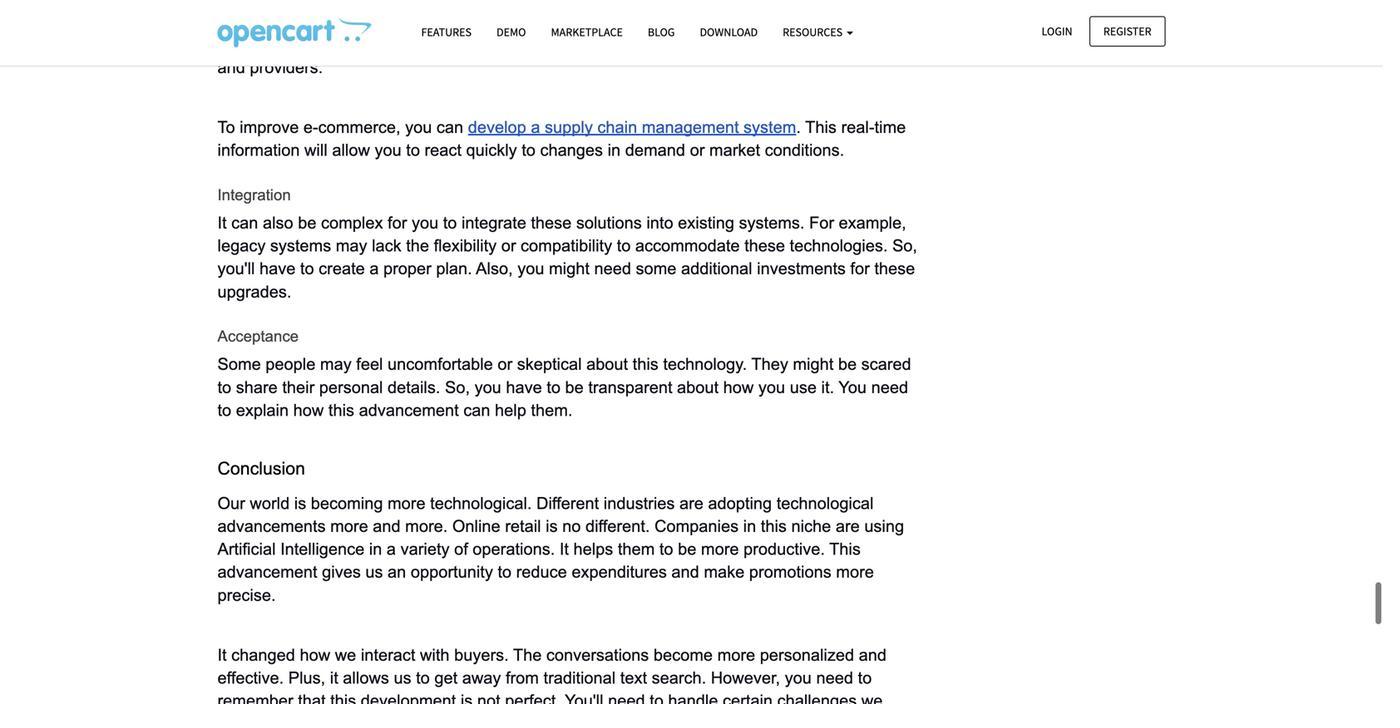 Task type: locate. For each thing, give the bounding box(es) containing it.
0 horizontal spatial you
[[839, 378, 867, 397]]

might inside some people may feel uncomfortable or skeptical about this technology. they might be scared to share their personal details. so, you have to be transparent about how you use it. you need to explain how this advancement can help them.
[[793, 355, 834, 374]]

1 vertical spatial you
[[839, 378, 867, 397]]

their inside certain models. some algorithms are very deep and complex. so, it may be difficult for you to understand the rationale behind their decisions. you need to make sure these systems are interpretable. it will allow you to gain the trust of buyers and providers.
[[759, 12, 791, 31]]

and right deep on the top of page
[[868, 0, 896, 8]]

0 vertical spatial some
[[633, 0, 676, 8]]

in down adopting at right
[[743, 517, 756, 536]]

0 horizontal spatial certain
[[515, 0, 565, 8]]

acceptance
[[217, 328, 299, 345]]

are
[[762, 0, 786, 8], [471, 35, 495, 54], [679, 494, 703, 513], [836, 517, 860, 536]]

to
[[502, 12, 516, 31], [259, 35, 273, 54], [717, 35, 731, 54], [406, 141, 420, 159], [522, 141, 535, 159], [443, 214, 457, 232], [617, 237, 631, 255], [300, 260, 314, 278], [217, 378, 231, 397], [547, 378, 561, 397], [217, 401, 231, 419], [659, 540, 673, 559], [498, 563, 512, 581], [416, 669, 430, 687], [858, 669, 872, 687], [650, 692, 664, 704]]

0 vertical spatial allow
[[643, 35, 681, 54]]

0 horizontal spatial some
[[217, 355, 261, 374]]

be
[[367, 12, 386, 31], [298, 214, 316, 232], [838, 355, 857, 374], [565, 378, 584, 397], [678, 540, 696, 559]]

1 vertical spatial for
[[388, 214, 407, 232]]

certain
[[515, 0, 565, 8], [723, 692, 773, 704]]

1 horizontal spatial advancement
[[359, 401, 459, 419]]

systems inside certain models. some algorithms are very deep and complex. so, it may be difficult for you to understand the rationale behind their decisions. you need to make sure these systems are interpretable. it will allow you to gain the trust of buyers and providers.
[[405, 35, 466, 54]]

make down companies
[[704, 563, 745, 581]]

allow down commerce,
[[332, 141, 370, 159]]

1 vertical spatial this
[[829, 540, 861, 559]]

features
[[421, 25, 472, 40]]

can
[[437, 118, 463, 136], [231, 214, 258, 232], [463, 401, 490, 419]]

systems inside it can also be complex for you to integrate these solutions into existing systems. for example, legacy systems may lack the flexibility or compatibility to accommodate these technologies. so, you'll have to create a proper plan. also, you might need some additional investments for these upgrades.
[[270, 237, 331, 255]]

you up buyers
[[874, 12, 902, 31]]

how inside it changed how we interact with buyers. the conversations become more personalized and effective. plus, it allows us to get away from traditional text search. however, you need to remember that this development is not perfect. you'll need to handle certain challenges
[[300, 646, 330, 664]]

1 horizontal spatial have
[[506, 378, 542, 397]]

intelligence
[[280, 540, 364, 559]]

technologies.
[[790, 237, 888, 255]]

complex.
[[217, 12, 284, 31]]

it.
[[821, 378, 834, 397]]

adopting
[[708, 494, 772, 513]]

commerce,
[[318, 118, 400, 136]]

or up also,
[[501, 237, 516, 255]]

1 vertical spatial advancement
[[217, 563, 317, 581]]

develop
[[468, 118, 526, 136]]

artificial
[[217, 540, 276, 559]]

become
[[654, 646, 713, 664]]

0 vertical spatial might
[[549, 260, 590, 278]]

allow inside certain models. some algorithms are very deep and complex. so, it may be difficult for you to understand the rationale behind their decisions. you need to make sure these systems are interpretable. it will allow you to gain the trust of buyers and providers.
[[643, 35, 681, 54]]

0 vertical spatial have
[[259, 260, 296, 278]]

this
[[633, 355, 659, 374], [328, 401, 354, 419], [761, 517, 787, 536], [330, 692, 356, 704]]

about
[[586, 355, 628, 374], [677, 378, 719, 397]]

2 vertical spatial may
[[320, 355, 352, 374]]

allows
[[343, 669, 389, 687]]

helps
[[573, 540, 613, 559]]

1 vertical spatial their
[[282, 378, 315, 397]]

1 vertical spatial will
[[304, 141, 327, 159]]

0 horizontal spatial have
[[259, 260, 296, 278]]

technological.
[[430, 494, 532, 513]]

this inside our world is becoming more technological. different industries are adopting technological advancements more and more. online retail is no different. companies in this niche are using artificial intelligence in a variety of operations. it helps them to be more productive. this advancement gives us an opportunity to reduce expenditures and make promotions more precise.
[[761, 517, 787, 536]]

us inside it changed how we interact with buyers. the conversations become more personalized and effective. plus, it allows us to get away from traditional text search. however, you need to remember that this development is not perfect. you'll need to handle certain challenges
[[394, 669, 411, 687]]

1 vertical spatial us
[[394, 669, 411, 687]]

advancement inside our world is becoming more technological. different industries are adopting technological advancements more and more. online retail is no different. companies in this niche are using artificial intelligence in a variety of operations. it helps them to be more productive. this advancement gives us an opportunity to reduce expenditures and make promotions more precise.
[[217, 563, 317, 581]]

2 vertical spatial or
[[498, 355, 512, 374]]

be left difficult
[[367, 12, 386, 31]]

systems down also
[[270, 237, 331, 255]]

integrating artificial intelligence in e-commerce operations image
[[217, 17, 371, 47]]

plus,
[[288, 669, 325, 687]]

it down the no
[[560, 540, 569, 559]]

1 vertical spatial a
[[370, 260, 379, 278]]

0 horizontal spatial might
[[549, 260, 590, 278]]

this down allows on the bottom left of the page
[[330, 692, 356, 704]]

1 horizontal spatial allow
[[643, 35, 681, 54]]

this inside it changed how we interact with buyers. the conversations become more personalized and effective. plus, it allows us to get away from traditional text search. however, you need to remember that this development is not perfect. you'll need to handle certain challenges
[[330, 692, 356, 704]]

0 vertical spatial in
[[608, 141, 621, 159]]

compatibility
[[521, 237, 612, 255]]

2 vertical spatial so,
[[445, 378, 470, 397]]

or inside it can also be complex for you to integrate these solutions into existing systems. for example, legacy systems may lack the flexibility or compatibility to accommodate these technologies. so, you'll have to create a proper plan. also, you might need some additional investments for these upgrades.
[[501, 237, 516, 255]]

get
[[434, 669, 458, 687]]

you inside some people may feel uncomfortable or skeptical about this technology. they might be scared to share their personal details. so, you have to be transparent about how you use it. you need to explain how this advancement can help them.
[[839, 378, 867, 397]]

legacy
[[217, 237, 266, 255]]

or
[[690, 141, 705, 159], [501, 237, 516, 255], [498, 355, 512, 374]]

might down compatibility at the left
[[549, 260, 590, 278]]

so, down example,
[[892, 237, 917, 255]]

for up lack
[[388, 214, 407, 232]]

supply
[[545, 118, 593, 136]]

their down people
[[282, 378, 315, 397]]

us inside our world is becoming more technological. different industries are adopting technological advancements more and more. online retail is no different. companies in this niche are using artificial intelligence in a variety of operations. it helps them to be more productive. this advancement gives us an opportunity to reduce expenditures and make promotions more precise.
[[365, 563, 383, 581]]

a left supply
[[531, 118, 540, 136]]

us up development
[[394, 669, 411, 687]]

0 horizontal spatial systems
[[270, 237, 331, 255]]

and left more.
[[373, 517, 401, 536]]

share
[[236, 378, 278, 397]]

these down the systems.
[[744, 237, 785, 255]]

1 horizontal spatial systems
[[405, 35, 466, 54]]

advancement up "precise."
[[217, 563, 317, 581]]

these right sure
[[360, 35, 401, 54]]

the up proper
[[406, 237, 429, 255]]

0 horizontal spatial advancement
[[217, 563, 317, 581]]

2 horizontal spatial is
[[546, 517, 558, 536]]

1 horizontal spatial will
[[615, 35, 638, 54]]

1 vertical spatial about
[[677, 378, 719, 397]]

might up use
[[793, 355, 834, 374]]

need down text in the bottom left of the page
[[608, 692, 645, 704]]

it up the effective.
[[217, 646, 227, 664]]

it
[[601, 35, 610, 54], [217, 214, 227, 232], [560, 540, 569, 559], [217, 646, 227, 664]]

it up sure
[[318, 12, 327, 31]]

you up help
[[475, 378, 501, 397]]

this right .
[[805, 118, 837, 136]]

of down decisions.
[[836, 35, 850, 54]]

us left an
[[365, 563, 383, 581]]

0 vertical spatial will
[[615, 35, 638, 54]]

so, inside it can also be complex for you to integrate these solutions into existing systems. for example, legacy systems may lack the flexibility or compatibility to accommodate these technologies. so, you'll have to create a proper plan. also, you might need some additional investments for these upgrades.
[[892, 237, 917, 255]]

using
[[864, 517, 904, 536]]

0 vertical spatial make
[[278, 35, 318, 54]]

technological
[[777, 494, 874, 513]]

can left help
[[463, 401, 490, 419]]

variety
[[401, 540, 450, 559]]

0 horizontal spatial will
[[304, 141, 327, 159]]

different
[[536, 494, 599, 513]]

in down chain
[[608, 141, 621, 159]]

0 horizontal spatial us
[[365, 563, 383, 581]]

1 horizontal spatial the
[[608, 12, 631, 31]]

2 horizontal spatial in
[[743, 517, 756, 536]]

1 vertical spatial how
[[293, 401, 324, 419]]

of inside certain models. some algorithms are very deep and complex. so, it may be difficult for you to understand the rationale behind their decisions. you need to make sure these systems are interpretable. it will allow you to gain the trust of buyers and providers.
[[836, 35, 850, 54]]

and right personalized
[[859, 646, 887, 664]]

1 horizontal spatial in
[[608, 141, 621, 159]]

their
[[759, 12, 791, 31], [282, 378, 315, 397]]

0 horizontal spatial the
[[406, 237, 429, 255]]

buyers
[[854, 35, 904, 54]]

need
[[217, 35, 254, 54], [594, 260, 631, 278], [871, 378, 908, 397], [816, 669, 853, 687], [608, 692, 645, 704]]

0 horizontal spatial allow
[[332, 141, 370, 159]]

0 vertical spatial of
[[836, 35, 850, 54]]

have inside it can also be complex for you to integrate these solutions into existing systems. for example, legacy systems may lack the flexibility or compatibility to accommodate these technologies. so, you'll have to create a proper plan. also, you might need some additional investments for these upgrades.
[[259, 260, 296, 278]]

certain down however,
[[723, 692, 773, 704]]

can up legacy
[[231, 214, 258, 232]]

0 vertical spatial or
[[690, 141, 705, 159]]

quickly
[[466, 141, 517, 159]]

0 vertical spatial you
[[874, 12, 902, 31]]

scared
[[861, 355, 911, 374]]

handle
[[668, 692, 718, 704]]

difficult
[[390, 12, 442, 31]]

0 horizontal spatial a
[[370, 260, 379, 278]]

them
[[618, 540, 655, 559]]

0 vertical spatial their
[[759, 12, 791, 31]]

can up react
[[437, 118, 463, 136]]

1 horizontal spatial it
[[330, 669, 338, 687]]

a
[[531, 118, 540, 136], [370, 260, 379, 278], [387, 540, 396, 559]]

1 horizontal spatial of
[[836, 35, 850, 54]]

this up productive.
[[761, 517, 787, 536]]

the inside it can also be complex for you to integrate these solutions into existing systems. for example, legacy systems may lack the flexibility or compatibility to accommodate these technologies. so, you'll have to create a proper plan. also, you might need some additional investments for these upgrades.
[[406, 237, 429, 255]]

make up providers.
[[278, 35, 318, 54]]

us
[[365, 563, 383, 581], [394, 669, 411, 687]]

0 horizontal spatial it
[[318, 12, 327, 31]]

. this real-time information will allow you to react quickly to changes in demand or market conditions.
[[217, 118, 911, 159]]

for right difficult
[[446, 12, 466, 31]]

1 vertical spatial some
[[217, 355, 261, 374]]

2 vertical spatial in
[[369, 540, 382, 559]]

be inside it can also be complex for you to integrate these solutions into existing systems. for example, legacy systems may lack the flexibility or compatibility to accommodate these technologies. so, you'll have to create a proper plan. also, you might need some additional investments for these upgrades.
[[298, 214, 316, 232]]

be down companies
[[678, 540, 696, 559]]

or left "skeptical" on the bottom left
[[498, 355, 512, 374]]

how down they
[[723, 378, 754, 397]]

you down personalized
[[785, 669, 812, 687]]

download
[[700, 25, 758, 40]]

will left blog
[[615, 35, 638, 54]]

more up however,
[[717, 646, 755, 664]]

0 horizontal spatial make
[[278, 35, 318, 54]]

will
[[615, 35, 638, 54], [304, 141, 327, 159]]

more.
[[405, 517, 448, 536]]

1 vertical spatial or
[[501, 237, 516, 255]]

decisions.
[[796, 12, 870, 31]]

about down technology.
[[677, 378, 719, 397]]

1 vertical spatial of
[[454, 540, 468, 559]]

you down commerce,
[[375, 141, 401, 159]]

management
[[642, 118, 739, 136]]

system
[[744, 118, 796, 136]]

0 horizontal spatial for
[[388, 214, 407, 232]]

may inside some people may feel uncomfortable or skeptical about this technology. they might be scared to share their personal details. so, you have to be transparent about how you use it. you need to explain how this advancement can help them.
[[320, 355, 352, 374]]

are left demo
[[471, 35, 495, 54]]

0 vertical spatial is
[[294, 494, 306, 513]]

1 horizontal spatial for
[[446, 12, 466, 31]]

0 horizontal spatial of
[[454, 540, 468, 559]]

may inside certain models. some algorithms are very deep and complex. so, it may be difficult for you to understand the rationale behind their decisions. you need to make sure these systems are interpretable. it will allow you to gain the trust of buyers and providers.
[[331, 12, 363, 31]]

have inside some people may feel uncomfortable or skeptical about this technology. they might be scared to share their personal details. so, you have to be transparent about how you use it. you need to explain how this advancement can help them.
[[506, 378, 542, 397]]

so, inside some people may feel uncomfortable or skeptical about this technology. they might be scared to share their personal details. so, you have to be transparent about how you use it. you need to explain how this advancement can help them.
[[445, 378, 470, 397]]

need left some
[[594, 260, 631, 278]]

it inside it changed how we interact with buyers. the conversations become more personalized and effective. plus, it allows us to get away from traditional text search. however, you need to remember that this development is not perfect. you'll need to handle certain challenges
[[217, 646, 227, 664]]

1 vertical spatial can
[[231, 214, 258, 232]]

need down scared
[[871, 378, 908, 397]]

2 vertical spatial is
[[461, 692, 473, 704]]

2 horizontal spatial so,
[[892, 237, 917, 255]]

certain up understand
[[515, 0, 565, 8]]

you up "flexibility"
[[412, 214, 438, 232]]

1 vertical spatial certain
[[723, 692, 773, 704]]

2 horizontal spatial a
[[531, 118, 540, 136]]

systems down difficult
[[405, 35, 466, 54]]

0 vertical spatial the
[[608, 12, 631, 31]]

their up the gain
[[759, 12, 791, 31]]

is inside it changed how we interact with buyers. the conversations become more personalized and effective. plus, it allows us to get away from traditional text search. however, you need to remember that this development is not perfect. you'll need to handle certain challenges
[[461, 692, 473, 704]]

1 horizontal spatial us
[[394, 669, 411, 687]]

no
[[562, 517, 581, 536]]

more inside it changed how we interact with buyers. the conversations become more personalized and effective. plus, it allows us to get away from traditional text search. however, you need to remember that this development is not perfect. you'll need to handle certain challenges
[[717, 646, 755, 664]]

2 vertical spatial for
[[850, 260, 870, 278]]

1 vertical spatial the
[[771, 35, 794, 54]]

of
[[836, 35, 850, 54], [454, 540, 468, 559]]

advancement
[[359, 401, 459, 419], [217, 563, 317, 581]]

0 vertical spatial for
[[446, 12, 466, 31]]

so, down uncomfortable at left
[[445, 378, 470, 397]]

you down they
[[758, 378, 785, 397]]

you inside . this real-time information will allow you to react quickly to changes in demand or market conditions.
[[375, 141, 401, 159]]

0 horizontal spatial about
[[586, 355, 628, 374]]

2 vertical spatial can
[[463, 401, 490, 419]]

the
[[513, 646, 542, 664]]

be right also
[[298, 214, 316, 232]]

niche
[[791, 517, 831, 536]]

information
[[217, 141, 300, 159]]

0 vertical spatial how
[[723, 378, 754, 397]]

or down management on the top of page
[[690, 141, 705, 159]]

these
[[360, 35, 401, 54], [531, 214, 572, 232], [744, 237, 785, 255], [874, 260, 915, 278]]

advancement down details.
[[359, 401, 459, 419]]

are down technological
[[836, 517, 860, 536]]

0 vertical spatial us
[[365, 563, 383, 581]]

1 vertical spatial systems
[[270, 237, 331, 255]]

1 vertical spatial make
[[704, 563, 745, 581]]

need down complex.
[[217, 35, 254, 54]]

for down 'technologies.'
[[850, 260, 870, 278]]

2 horizontal spatial for
[[850, 260, 870, 278]]

0 vertical spatial certain
[[515, 0, 565, 8]]

it down models.
[[601, 35, 610, 54]]

1 horizontal spatial some
[[633, 0, 676, 8]]

and
[[868, 0, 896, 8], [217, 58, 245, 76], [373, 517, 401, 536], [671, 563, 699, 581], [859, 646, 887, 664]]

integrate
[[462, 214, 526, 232]]

it can also be complex for you to integrate these solutions into existing systems. for example, legacy systems may lack the flexibility or compatibility to accommodate these technologies. so, you'll have to create a proper plan. also, you might need some additional investments for these upgrades.
[[217, 214, 922, 301]]

precise.
[[217, 586, 276, 604]]

a inside it can also be complex for you to integrate these solutions into existing systems. for example, legacy systems may lack the flexibility or compatibility to accommodate these technologies. so, you'll have to create a proper plan. also, you might need some additional investments for these upgrades.
[[370, 260, 379, 278]]

it
[[318, 12, 327, 31], [330, 669, 338, 687]]

time
[[874, 118, 906, 136]]

it inside certain models. some algorithms are very deep and complex. so, it may be difficult for you to understand the rationale behind their decisions. you need to make sure these systems are interpretable. it will allow you to gain the trust of buyers and providers.
[[318, 12, 327, 31]]

existing
[[678, 214, 734, 232]]

this down niche
[[829, 540, 861, 559]]

it inside it changed how we interact with buyers. the conversations become more personalized and effective. plus, it allows us to get away from traditional text search. however, you need to remember that this development is not perfect. you'll need to handle certain challenges
[[330, 669, 338, 687]]

how right "explain"
[[293, 401, 324, 419]]

may down complex
[[336, 237, 367, 255]]

how up plus,
[[300, 646, 330, 664]]

2 vertical spatial how
[[300, 646, 330, 664]]

1 vertical spatial is
[[546, 517, 558, 536]]

1 vertical spatial allow
[[332, 141, 370, 159]]

0 horizontal spatial so,
[[289, 12, 314, 31]]

remember
[[217, 692, 293, 704]]

it up legacy
[[217, 214, 227, 232]]

in left variety
[[369, 540, 382, 559]]

allow down rationale on the top
[[643, 35, 681, 54]]

have up help
[[506, 378, 542, 397]]

you right it.
[[839, 378, 867, 397]]

use
[[790, 378, 817, 397]]

0 vertical spatial advancement
[[359, 401, 459, 419]]

the down models.
[[608, 12, 631, 31]]

online
[[452, 517, 500, 536]]

this down personal
[[328, 401, 354, 419]]

you
[[874, 12, 902, 31], [839, 378, 867, 397]]

1 horizontal spatial a
[[387, 540, 396, 559]]

so, up providers.
[[289, 12, 314, 31]]

may inside it can also be complex for you to integrate these solutions into existing systems. for example, legacy systems may lack the flexibility or compatibility to accommodate these technologies. so, you'll have to create a proper plan. also, you might need some additional investments for these upgrades.
[[336, 237, 367, 255]]

will down e-
[[304, 141, 327, 159]]

1 vertical spatial have
[[506, 378, 542, 397]]

some
[[633, 0, 676, 8], [217, 355, 261, 374]]

have up upgrades.
[[259, 260, 296, 278]]

transparent
[[588, 378, 672, 397]]

1 horizontal spatial might
[[793, 355, 834, 374]]

some up rationale on the top
[[633, 0, 676, 8]]

1 horizontal spatial their
[[759, 12, 791, 31]]

certain inside it changed how we interact with buyers. the conversations become more personalized and effective. plus, it allows us to get away from traditional text search. however, you need to remember that this development is not perfect. you'll need to handle certain challenges
[[723, 692, 773, 704]]

is left the "not"
[[461, 692, 473, 704]]

be left scared
[[838, 355, 857, 374]]

some up share
[[217, 355, 261, 374]]

0 horizontal spatial their
[[282, 378, 315, 397]]

2 vertical spatial the
[[406, 237, 429, 255]]

will inside . this real-time information will allow you to react quickly to changes in demand or market conditions.
[[304, 141, 327, 159]]

have
[[259, 260, 296, 278], [506, 378, 542, 397]]

1 horizontal spatial so,
[[445, 378, 470, 397]]

0 vertical spatial it
[[318, 12, 327, 31]]

need inside certain models. some algorithms are very deep and complex. so, it may be difficult for you to understand the rationale behind their decisions. you need to make sure these systems are interpretable. it will allow you to gain the trust of buyers and providers.
[[217, 35, 254, 54]]

1 horizontal spatial you
[[874, 12, 902, 31]]

0 horizontal spatial is
[[294, 494, 306, 513]]

is left the no
[[546, 517, 558, 536]]

advancement inside some people may feel uncomfortable or skeptical about this technology. they might be scared to share their personal details. so, you have to be transparent about how you use it. you need to explain how this advancement can help them.
[[359, 401, 459, 419]]

1 vertical spatial it
[[330, 669, 338, 687]]

conversations
[[546, 646, 649, 664]]

1 horizontal spatial make
[[704, 563, 745, 581]]

you right also,
[[517, 260, 544, 278]]

1 vertical spatial may
[[336, 237, 367, 255]]

may up personal
[[320, 355, 352, 374]]

this inside our world is becoming more technological. different industries are adopting technological advancements more and more. online retail is no different. companies in this niche are using artificial intelligence in a variety of operations. it helps them to be more productive. this advancement gives us an opportunity to reduce expenditures and make promotions more precise.
[[829, 540, 861, 559]]

a up an
[[387, 540, 396, 559]]



Task type: describe. For each thing, give the bounding box(es) containing it.
more up more.
[[388, 494, 425, 513]]

some inside some people may feel uncomfortable or skeptical about this technology. they might be scared to share their personal details. so, you have to be transparent about how you use it. you need to explain how this advancement can help them.
[[217, 355, 261, 374]]

interpretable.
[[499, 35, 597, 54]]

be up them. on the left of the page
[[565, 378, 584, 397]]

might inside it can also be complex for you to integrate these solutions into existing systems. for example, legacy systems may lack the flexibility or compatibility to accommodate these technologies. so, you'll have to create a proper plan. also, you might need some additional investments for these upgrades.
[[549, 260, 590, 278]]

develop a supply chain management system link
[[468, 117, 796, 138]]

flexibility
[[434, 237, 497, 255]]

be inside certain models. some algorithms are very deep and complex. so, it may be difficult for you to understand the rationale behind their decisions. you need to make sure these systems are interpretable. it will allow you to gain the trust of buyers and providers.
[[367, 12, 386, 31]]

demand
[[625, 141, 685, 159]]

different.
[[585, 517, 650, 536]]

you'll
[[565, 692, 603, 704]]

are up companies
[[679, 494, 703, 513]]

some inside certain models. some algorithms are very deep and complex. so, it may be difficult for you to understand the rationale behind their decisions. you need to make sure these systems are interpretable. it will allow you to gain the trust of buyers and providers.
[[633, 0, 676, 8]]

or inside . this real-time information will allow you to react quickly to changes in demand or market conditions.
[[690, 141, 705, 159]]

1 vertical spatial in
[[743, 517, 756, 536]]

for inside certain models. some algorithms are very deep and complex. so, it may be difficult for you to understand the rationale behind their decisions. you need to make sure these systems are interpretable. it will allow you to gain the trust of buyers and providers.
[[446, 12, 466, 31]]

technology.
[[663, 355, 747, 374]]

skeptical
[[517, 355, 582, 374]]

need inside some people may feel uncomfortable or skeptical about this technology. they might be scared to share their personal details. so, you have to be transparent about how you use it. you need to explain how this advancement can help them.
[[871, 378, 908, 397]]

changes
[[540, 141, 603, 159]]

more down the using
[[836, 563, 874, 581]]

these down example,
[[874, 260, 915, 278]]

sure
[[323, 35, 355, 54]]

integration
[[217, 186, 291, 204]]

and inside it changed how we interact with buyers. the conversations become more personalized and effective. plus, it allows us to get away from traditional text search. however, you need to remember that this development is not perfect. you'll need to handle certain challenges
[[859, 646, 887, 664]]

it inside it can also be complex for you to integrate these solutions into existing systems. for example, legacy systems may lack the flexibility or compatibility to accommodate these technologies. so, you'll have to create a proper plan. also, you might need some additional investments for these upgrades.
[[217, 214, 227, 232]]

you inside certain models. some algorithms are very deep and complex. so, it may be difficult for you to understand the rationale behind their decisions. you need to make sure these systems are interpretable. it will allow you to gain the trust of buyers and providers.
[[874, 12, 902, 31]]

an
[[388, 563, 406, 581]]

investments
[[757, 260, 846, 278]]

e-
[[303, 118, 318, 136]]

challenges
[[777, 692, 857, 704]]

details.
[[388, 378, 440, 397]]

marketplace link
[[538, 17, 635, 47]]

deep
[[827, 0, 864, 8]]

lack
[[372, 237, 401, 255]]

them.
[[531, 401, 573, 419]]

explain
[[236, 401, 289, 419]]

buyers.
[[454, 646, 509, 664]]

allow inside . this real-time information will allow you to react quickly to changes in demand or market conditions.
[[332, 141, 370, 159]]

certain inside certain models. some algorithms are very deep and complex. so, it may be difficult for you to understand the rationale behind their decisions. you need to make sure these systems are interpretable. it will allow you to gain the trust of buyers and providers.
[[515, 0, 565, 8]]

need up challenges
[[816, 669, 853, 687]]

will inside certain models. some algorithms are very deep and complex. so, it may be difficult for you to understand the rationale behind their decisions. you need to make sure these systems are interpretable. it will allow you to gain the trust of buyers and providers.
[[615, 35, 638, 54]]

advancements
[[217, 517, 326, 536]]

you'll
[[217, 260, 255, 278]]

people
[[266, 355, 316, 374]]

improve
[[240, 118, 299, 136]]

can inside it can also be complex for you to integrate these solutions into existing systems. for example, legacy systems may lack the flexibility or compatibility to accommodate these technologies. so, you'll have to create a proper plan. also, you might need some additional investments for these upgrades.
[[231, 214, 258, 232]]

more down companies
[[701, 540, 739, 559]]

not
[[477, 692, 500, 704]]

you down "behind"
[[685, 35, 712, 54]]

and down companies
[[671, 563, 699, 581]]

help
[[495, 401, 526, 419]]

are left very
[[762, 0, 786, 8]]

upgrades.
[[217, 283, 291, 301]]

to
[[217, 118, 235, 136]]

2 horizontal spatial the
[[771, 35, 794, 54]]

productive.
[[744, 540, 825, 559]]

blog
[[648, 25, 675, 40]]

with
[[420, 646, 450, 664]]

personal
[[319, 378, 383, 397]]

react
[[425, 141, 462, 159]]

resources link
[[770, 17, 866, 47]]

so, inside certain models. some algorithms are very deep and complex. so, it may be difficult for you to understand the rationale behind their decisions. you need to make sure these systems are interpretable. it will allow you to gain the trust of buyers and providers.
[[289, 12, 314, 31]]

behind
[[704, 12, 754, 31]]

world
[[250, 494, 290, 513]]

make inside certain models. some algorithms are very deep and complex. so, it may be difficult for you to understand the rationale behind their decisions. you need to make sure these systems are interpretable. it will allow you to gain the trust of buyers and providers.
[[278, 35, 318, 54]]

you right difficult
[[470, 12, 497, 31]]

create
[[319, 260, 365, 278]]

it inside our world is becoming more technological. different industries are adopting technological advancements more and more. online retail is no different. companies in this niche are using artificial intelligence in a variety of operations. it helps them to be more productive. this advancement gives us an opportunity to reduce expenditures and make promotions more precise.
[[560, 540, 569, 559]]

development
[[361, 692, 456, 704]]

more down becoming on the bottom left of the page
[[330, 517, 368, 536]]

for
[[809, 214, 834, 232]]

changed
[[231, 646, 295, 664]]

retail
[[505, 517, 541, 536]]

algorithms
[[681, 0, 757, 8]]

it inside certain models. some algorithms are very deep and complex. so, it may be difficult for you to understand the rationale behind their decisions. you need to make sure these systems are interpretable. it will allow you to gain the trust of buyers and providers.
[[601, 35, 610, 54]]

these up compatibility at the left
[[531, 214, 572, 232]]

very
[[791, 0, 822, 8]]

you up react
[[405, 118, 432, 136]]

0 vertical spatial can
[[437, 118, 463, 136]]

effective.
[[217, 669, 284, 687]]

resources
[[783, 25, 845, 40]]

this up transparent
[[633, 355, 659, 374]]

gain
[[735, 35, 767, 54]]

0 horizontal spatial in
[[369, 540, 382, 559]]

rationale
[[636, 12, 700, 31]]

they
[[751, 355, 788, 374]]

becoming
[[311, 494, 383, 513]]

to improve e-commerce, you can develop a supply chain management system
[[217, 118, 796, 136]]

example,
[[839, 214, 906, 232]]

real-
[[841, 118, 874, 136]]

features link
[[409, 17, 484, 47]]

feel
[[356, 355, 383, 374]]

opportunity
[[411, 563, 493, 581]]

additional
[[681, 260, 752, 278]]

their inside some people may feel uncomfortable or skeptical about this technology. they might be scared to share their personal details. so, you have to be transparent about how you use it. you need to explain how this advancement can help them.
[[282, 378, 315, 397]]

can inside some people may feel uncomfortable or skeptical about this technology. they might be scared to share their personal details. so, you have to be transparent about how you use it. you need to explain how this advancement can help them.
[[463, 401, 490, 419]]

traditional
[[543, 669, 616, 687]]

in inside . this real-time information will allow you to react quickly to changes in demand or market conditions.
[[608, 141, 621, 159]]

we
[[335, 646, 356, 664]]

conclusion
[[217, 459, 305, 479]]

of inside our world is becoming more technological. different industries are adopting technological advancements more and more. online retail is no different. companies in this niche are using artificial intelligence in a variety of operations. it helps them to be more productive. this advancement gives us an opportunity to reduce expenditures and make promotions more precise.
[[454, 540, 468, 559]]

our world is becoming more technological. different industries are adopting technological advancements more and more. online retail is no different. companies in this niche are using artificial intelligence in a variety of operations. it helps them to be more productive. this advancement gives us an opportunity to reduce expenditures and make promotions more precise.
[[217, 494, 908, 604]]

industries
[[604, 494, 675, 513]]

promotions
[[749, 563, 831, 581]]

trust
[[799, 35, 831, 54]]

into
[[646, 214, 673, 232]]

perfect.
[[505, 692, 560, 704]]

you inside it changed how we interact with buyers. the conversations become more personalized and effective. plus, it allows us to get away from traditional text search. however, you need to remember that this development is not perfect. you'll need to handle certain challenges
[[785, 669, 812, 687]]

download link
[[687, 17, 770, 47]]

personalized
[[760, 646, 854, 664]]

0 vertical spatial about
[[586, 355, 628, 374]]

and down complex.
[[217, 58, 245, 76]]

or inside some people may feel uncomfortable or skeptical about this technology. they might be scared to share their personal details. so, you have to be transparent about how you use it. you need to explain how this advancement can help them.
[[498, 355, 512, 374]]

proper
[[383, 260, 431, 278]]

search.
[[652, 669, 706, 687]]

certain models. some algorithms are very deep and complex. so, it may be difficult for you to understand the rationale behind their decisions. you need to make sure these systems are interpretable. it will allow you to gain the trust of buyers and providers.
[[217, 0, 909, 76]]

need inside it can also be complex for you to integrate these solutions into existing systems. for example, legacy systems may lack the flexibility or compatibility to accommodate these technologies. so, you'll have to create a proper plan. also, you might need some additional investments for these upgrades.
[[594, 260, 631, 278]]

a inside our world is becoming more technological. different industries are adopting technological advancements more and more. online retail is no different. companies in this niche are using artificial intelligence in a variety of operations. it helps them to be more productive. this advancement gives us an opportunity to reduce expenditures and make promotions more precise.
[[387, 540, 396, 559]]

0 vertical spatial a
[[531, 118, 540, 136]]

be inside our world is becoming more technological. different industries are adopting technological advancements more and more. online retail is no different. companies in this niche are using artificial intelligence in a variety of operations. it helps them to be more productive. this advancement gives us an opportunity to reduce expenditures and make promotions more precise.
[[678, 540, 696, 559]]

make inside our world is becoming more technological. different industries are adopting technological advancements more and more. online retail is no different. companies in this niche are using artificial intelligence in a variety of operations. it helps them to be more productive. this advancement gives us an opportunity to reduce expenditures and make promotions more precise.
[[704, 563, 745, 581]]

companies
[[654, 517, 739, 536]]

blog link
[[635, 17, 687, 47]]

accommodate
[[635, 237, 740, 255]]

this inside . this real-time information will allow you to react quickly to changes in demand or market conditions.
[[805, 118, 837, 136]]

market
[[709, 141, 760, 159]]

these inside certain models. some algorithms are very deep and complex. so, it may be difficult for you to understand the rationale behind their decisions. you need to make sure these systems are interpretable. it will allow you to gain the trust of buyers and providers.
[[360, 35, 401, 54]]

understand
[[520, 12, 604, 31]]

demo link
[[484, 17, 538, 47]]

marketplace
[[551, 25, 623, 40]]



Task type: vqa. For each thing, say whether or not it's contained in the screenshot.
2nd Manage from the bottom of the Manage your Extensions Manage the extensions you have uploaded
no



